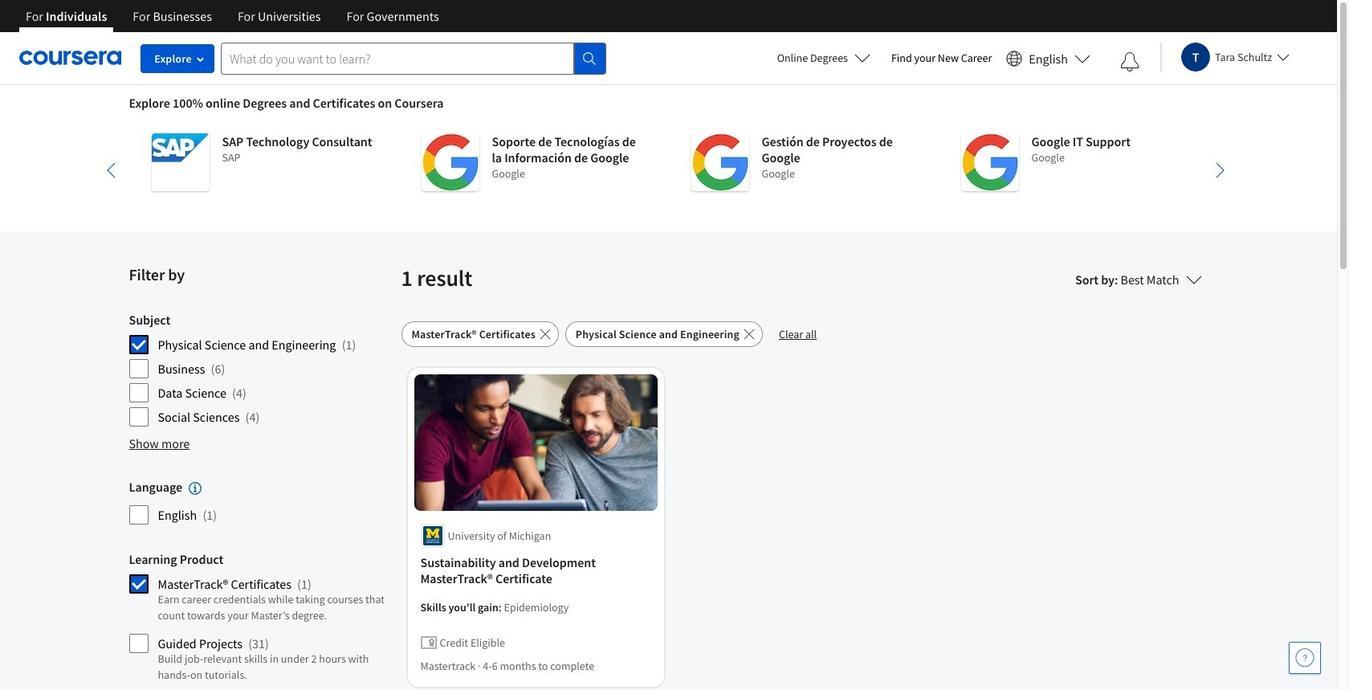 Task type: vqa. For each thing, say whether or not it's contained in the screenshot.
second Google image from right
yes



Task type: describe. For each thing, give the bounding box(es) containing it.
sap image
[[151, 133, 209, 191]]

3 group from the top
[[129, 551, 392, 690]]

help center image
[[1296, 648, 1315, 668]]



Task type: locate. For each thing, give the bounding box(es) containing it.
2 google image from the left
[[691, 133, 749, 191]]

0 horizontal spatial google image
[[421, 133, 479, 191]]

3 google image from the left
[[961, 133, 1019, 191]]

1 google image from the left
[[421, 133, 479, 191]]

information about this filter group image
[[189, 482, 202, 495]]

1 group from the top
[[129, 312, 392, 427]]

1 horizontal spatial google image
[[691, 133, 749, 191]]

2 group from the top
[[129, 479, 392, 526]]

2 vertical spatial group
[[129, 551, 392, 690]]

coursera image
[[19, 45, 121, 71]]

None search field
[[221, 42, 607, 74]]

0 vertical spatial group
[[129, 312, 392, 427]]

1 vertical spatial group
[[129, 479, 392, 526]]

banner navigation
[[13, 0, 452, 44]]

What do you want to learn? text field
[[221, 42, 575, 74]]

2 horizontal spatial google image
[[961, 133, 1019, 191]]

google image
[[421, 133, 479, 191], [691, 133, 749, 191], [961, 133, 1019, 191]]

group
[[129, 312, 392, 427], [129, 479, 392, 526], [129, 551, 392, 690]]



